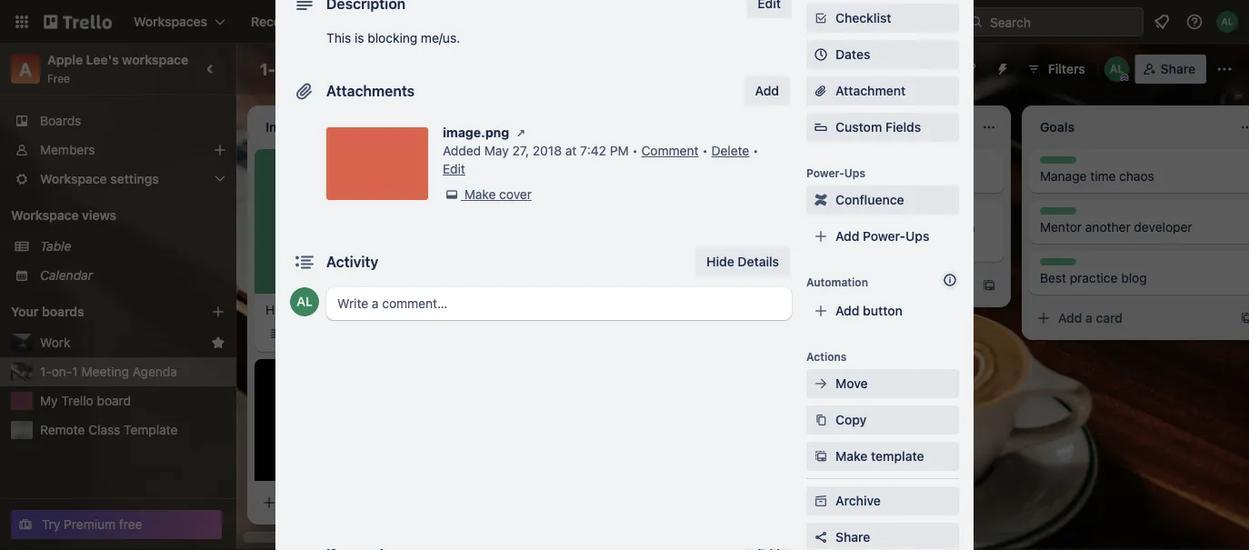 Task type: locate. For each thing, give the bounding box(es) containing it.
0 vertical spatial add a card
[[800, 278, 865, 293]]

add a card
[[800, 278, 865, 293], [1059, 311, 1123, 326]]

sm image down 'actions' in the bottom right of the page
[[812, 375, 830, 393]]

may
[[485, 143, 509, 158]]

1 vertical spatial color: green, title: "goal" element
[[1041, 207, 1077, 221]]

try premium free button
[[11, 510, 222, 539]]

1 vertical spatial is
[[583, 169, 592, 184]]

ups right give
[[906, 229, 930, 244]]

a for another
[[1086, 311, 1093, 326]]

2 vertical spatial color: green, title: "goal" element
[[1041, 258, 1077, 272]]

1 vertical spatial on
[[961, 220, 976, 235]]

discuss up report?
[[782, 208, 823, 221]]

a down practice
[[1086, 311, 1093, 326]]

add a card down practice
[[1059, 311, 1123, 326]]

0 vertical spatial meeting
[[314, 59, 378, 79]]

color: green, title: "goal" element down the manage
[[1041, 207, 1077, 221]]

discuss up can
[[782, 157, 823, 170]]

this is blocking me/us.
[[327, 30, 460, 45]]

1 horizontal spatial is
[[583, 169, 592, 184]]

0 vertical spatial is
[[355, 30, 364, 45]]

0 horizontal spatial power-
[[807, 166, 845, 179]]

sm image for move
[[812, 375, 830, 393]]

power-
[[807, 166, 845, 179], [863, 229, 906, 244]]

0 vertical spatial board
[[360, 302, 394, 317]]

board
[[360, 302, 394, 317], [97, 393, 131, 408]]

1 vertical spatial add a card
[[1059, 311, 1123, 326]]

can right how
[[692, 169, 714, 184]]

on left the 'x,'
[[631, 169, 646, 184]]

please
[[833, 220, 872, 235]]

0 horizontal spatial make
[[465, 187, 496, 202]]

power-ups
[[807, 166, 866, 179]]

meeting down 'work' link on the left bottom of page
[[81, 364, 129, 379]]

0 vertical spatial a
[[828, 278, 835, 293]]

sm image
[[812, 375, 830, 393], [812, 492, 830, 510]]

the down can
[[782, 238, 801, 253]]

0 horizontal spatial board
[[97, 393, 131, 408]]

0 horizontal spatial agenda
[[133, 364, 177, 379]]

can inside blocker the team is stuck on x, how can we move forward?
[[692, 169, 714, 184]]

time
[[1091, 169, 1116, 184]]

1 vertical spatial apple lee (applelee29) image
[[1105, 56, 1130, 82]]

i think we can improve velocity if we make some tooling changes. link
[[524, 306, 735, 342]]

manage time chaos link
[[1041, 167, 1250, 186]]

board right this
[[360, 302, 394, 317]]

is up forward?
[[583, 169, 592, 184]]

color: orange, title: "discuss" element up can
[[782, 156, 823, 170]]

1 vertical spatial discuss
[[782, 208, 823, 221]]

boards
[[40, 113, 81, 128]]

sm image left checklist
[[812, 9, 830, 27]]

forward?
[[559, 187, 610, 202]]

color: green, title: "goal" element for best
[[1041, 258, 1077, 272]]

on right feedback
[[961, 220, 976, 235]]

0 horizontal spatial share
[[836, 530, 871, 545]]

attachment button
[[807, 76, 960, 106]]

0 horizontal spatial add a card
[[800, 278, 865, 293]]

details
[[738, 254, 779, 269]]

hide
[[707, 254, 735, 269]]

class
[[88, 422, 120, 437]]

1 the from the left
[[670, 238, 689, 253]]

color: orange, title: "discuss" element down 'new'
[[782, 207, 823, 221]]

1 vertical spatial share
[[836, 530, 871, 545]]

sm image inside checklist link
[[812, 9, 830, 27]]

ups inside 'add power-ups' link
[[906, 229, 930, 244]]

add a card button up add button at the bottom right of the page
[[771, 271, 975, 300]]

how
[[665, 169, 689, 184]]

1 horizontal spatial board
[[360, 302, 394, 317]]

color: orange, title: "discuss" element for can
[[782, 207, 823, 221]]

1 horizontal spatial 1-on-1 meeting agenda
[[260, 59, 442, 79]]

agenda down 'this is blocking me/us.'
[[382, 59, 442, 79]]

1 horizontal spatial on
[[961, 220, 976, 235]]

share for the rightmost 'share' button
[[1161, 61, 1196, 76]]

share for the left 'share' button
[[836, 530, 871, 545]]

a down report?
[[828, 278, 835, 293]]

the team is stuck on x, how can we move forward? link
[[524, 167, 735, 204]]

dates
[[836, 47, 871, 62]]

calendar link
[[40, 266, 226, 285]]

discuss inside discuss new training program
[[782, 157, 823, 170]]

2 color: green, title: "goal" element from the top
[[1041, 207, 1077, 221]]

i
[[524, 307, 527, 322]]

0 vertical spatial can
[[692, 169, 714, 184]]

make for make template
[[836, 449, 868, 464]]

template
[[871, 449, 925, 464]]

share button down 0 notifications icon
[[1136, 55, 1207, 84]]

added may 27, 2018 at 7:42 pm
[[443, 143, 629, 158]]

0 horizontal spatial a
[[828, 278, 835, 293]]

edit
[[443, 161, 466, 176]]

add button button
[[807, 297, 960, 326]]

2 goal from the top
[[1041, 208, 1064, 221]]

2 the from the left
[[782, 238, 801, 253]]

blog
[[1122, 271, 1148, 286]]

make template
[[836, 449, 925, 464]]

sm image inside move link
[[812, 375, 830, 393]]

1- inside text box
[[260, 59, 276, 79]]

premium
[[64, 517, 116, 532]]

apple lee (applelee29) image right filters
[[1105, 56, 1130, 82]]

can up some at the bottom of page
[[583, 307, 604, 322]]

automation image
[[988, 55, 1014, 80]]

1 vertical spatial agenda
[[133, 364, 177, 379]]

add a card button down blog
[[1030, 304, 1233, 333]]

1 horizontal spatial 1
[[303, 59, 311, 79]]

1 vertical spatial add a card button
[[1030, 304, 1233, 333]]

i've
[[524, 238, 544, 253]]

sm image down edit
[[443, 186, 461, 204]]

color: orange, title: "discuss" element for new
[[782, 156, 823, 170]]

1 horizontal spatial share
[[1161, 61, 1196, 76]]

make cover
[[465, 187, 532, 202]]

1 horizontal spatial ups
[[906, 229, 930, 244]]

sm image for make cover
[[443, 186, 461, 204]]

1 horizontal spatial agenda
[[382, 59, 442, 79]]

power- inside 'add power-ups' link
[[863, 229, 906, 244]]

custom fields button
[[807, 118, 960, 136]]

0 vertical spatial add a card button
[[771, 271, 975, 300]]

at
[[566, 143, 577, 158]]

ups up confluence
[[845, 166, 866, 179]]

1 vertical spatial card
[[1097, 311, 1123, 326]]

1 vertical spatial 1-
[[40, 364, 52, 379]]

sm image inside make template link
[[812, 448, 830, 466]]

a link
[[11, 55, 40, 84]]

we up some at the bottom of page
[[563, 307, 580, 322]]

0 horizontal spatial card
[[838, 278, 865, 293]]

goal down the manage
[[1041, 208, 1064, 221]]

goal for best
[[1041, 259, 1064, 272]]

1 horizontal spatial meeting
[[314, 59, 378, 79]]

card down practice
[[1097, 311, 1123, 326]]

calendar power-up image
[[891, 61, 906, 75]]

drafted
[[548, 238, 591, 253]]

1 horizontal spatial apple lee (applelee29) image
[[1217, 11, 1239, 33]]

card
[[838, 278, 865, 293], [1097, 311, 1123, 326]]

0 vertical spatial 1-on-1 meeting agenda
[[260, 59, 442, 79]]

sm image left 'copy' in the bottom of the page
[[812, 411, 830, 429]]

sm image for copy
[[812, 411, 830, 429]]

make down 'copy' in the bottom of the page
[[836, 449, 868, 464]]

0 vertical spatial on-
[[276, 59, 303, 79]]

goal inside goal manage time chaos
[[1041, 157, 1064, 170]]

1 horizontal spatial the
[[782, 238, 801, 253]]

sm image for make template
[[812, 448, 830, 466]]

new training program link
[[782, 167, 993, 186]]

card for another
[[1097, 311, 1123, 326]]

add a card button
[[771, 271, 975, 300], [1030, 304, 1233, 333]]

make left cover
[[465, 187, 496, 202]]

2 color: orange, title: "discuss" element from the top
[[782, 207, 823, 221]]

0 horizontal spatial 1-
[[40, 364, 52, 379]]

3 color: green, title: "goal" element from the top
[[1041, 258, 1077, 272]]

the right for
[[670, 238, 689, 253]]

added
[[443, 143, 481, 158]]

discuss inside discuss can you please give feedback on the report?
[[782, 208, 823, 221]]

can inside i think we can improve velocity if we make some tooling changes.
[[583, 307, 604, 322]]

delete link
[[712, 143, 750, 158]]

1 vertical spatial ups
[[906, 229, 930, 244]]

1 vertical spatial sm image
[[812, 492, 830, 510]]

3 goal from the top
[[1041, 259, 1064, 272]]

share button down archive 'link'
[[807, 523, 960, 550]]

how to use this board
[[266, 302, 394, 317]]

1 color: orange, title: "discuss" element from the top
[[782, 156, 823, 170]]

delete edit
[[443, 143, 750, 176]]

share
[[1161, 61, 1196, 76], [836, 530, 871, 545]]

card for you
[[838, 278, 865, 293]]

1 vertical spatial can
[[583, 307, 604, 322]]

make
[[465, 187, 496, 202], [836, 449, 868, 464]]

1 horizontal spatial can
[[692, 169, 714, 184]]

try premium free
[[42, 517, 142, 532]]

0 vertical spatial color: green, title: "goal" element
[[1041, 156, 1077, 170]]

1 inside text box
[[303, 59, 311, 79]]

1 discuss from the top
[[782, 157, 823, 170]]

1 vertical spatial power-
[[863, 229, 906, 244]]

table link
[[40, 237, 226, 256]]

2 vertical spatial goal
[[1041, 259, 1064, 272]]

can
[[782, 220, 805, 235]]

goal down mentor
[[1041, 259, 1064, 272]]

add
[[755, 83, 779, 98], [836, 229, 860, 244], [800, 278, 824, 293], [836, 303, 860, 318], [1059, 311, 1083, 326]]

1 horizontal spatial power-
[[863, 229, 906, 244]]

card up add button at the bottom right of the page
[[838, 278, 865, 293]]

1 vertical spatial meeting
[[81, 364, 129, 379]]

0 vertical spatial card
[[838, 278, 865, 293]]

on- inside text box
[[276, 59, 303, 79]]

goal inside goal best practice blog
[[1041, 259, 1064, 272]]

agenda
[[382, 59, 442, 79], [133, 364, 177, 379]]

1 goal from the top
[[1041, 157, 1064, 170]]

goal left the time
[[1041, 157, 1064, 170]]

try
[[42, 517, 60, 532]]

sm image left "make template"
[[812, 448, 830, 466]]

sm image down training
[[812, 191, 830, 209]]

0 vertical spatial 1-
[[260, 59, 276, 79]]

1 horizontal spatial a
[[1086, 311, 1093, 326]]

0 horizontal spatial on-
[[52, 364, 72, 379]]

report?
[[805, 238, 847, 253]]

1 horizontal spatial share button
[[1136, 55, 1207, 84]]

we down delete 'link'
[[717, 169, 734, 184]]

apple lee (applelee29) image
[[1217, 11, 1239, 33], [1105, 56, 1130, 82]]

share down archive
[[836, 530, 871, 545]]

board up remote class template
[[97, 393, 131, 408]]

power ups image
[[963, 62, 978, 76]]

0 vertical spatial goal
[[1041, 157, 1064, 170]]

1 horizontal spatial card
[[1097, 311, 1123, 326]]

discuss for can
[[782, 208, 823, 221]]

1 vertical spatial color: orange, title: "discuss" element
[[782, 207, 823, 221]]

apple
[[47, 52, 83, 67]]

we right if
[[718, 307, 734, 322]]

1 horizontal spatial make
[[836, 449, 868, 464]]

2 sm image from the top
[[812, 492, 830, 510]]

views
[[82, 208, 116, 223]]

1 vertical spatial board
[[97, 393, 131, 408]]

can you please give feedback on the report? link
[[782, 218, 993, 255]]

custom fields
[[836, 120, 922, 135]]

my
[[594, 238, 612, 253]]

the inside i've drafted my goals for the next few months. any feedback?
[[670, 238, 689, 253]]

1 vertical spatial share button
[[807, 523, 960, 550]]

apple lee (applelee29) image right open information menu icon
[[1217, 11, 1239, 33]]

work
[[40, 335, 70, 350]]

0 vertical spatial make
[[465, 187, 496, 202]]

your boards with 4 items element
[[11, 301, 184, 323]]

0 vertical spatial agenda
[[382, 59, 442, 79]]

sm image left archive
[[812, 492, 830, 510]]

is right this
[[355, 30, 364, 45]]

color: green, title: "goal" element
[[1041, 156, 1077, 170], [1041, 207, 1077, 221], [1041, 258, 1077, 272]]

sm image inside archive 'link'
[[812, 492, 830, 510]]

agenda up my trello board link
[[133, 364, 177, 379]]

goal for mentor
[[1041, 208, 1064, 221]]

share left the show menu 'image'
[[1161, 61, 1196, 76]]

1 vertical spatial a
[[1086, 311, 1093, 326]]

1 horizontal spatial add a card
[[1059, 311, 1123, 326]]

1-on-1 meeting agenda up attachments
[[260, 59, 442, 79]]

1 vertical spatial on-
[[52, 364, 72, 379]]

meeting inside text box
[[314, 59, 378, 79]]

1-on-1 meeting agenda down 'work' link on the left bottom of page
[[40, 364, 177, 379]]

0 vertical spatial ups
[[845, 166, 866, 179]]

0 vertical spatial discuss
[[782, 157, 823, 170]]

sm image inside the copy link
[[812, 411, 830, 429]]

0 horizontal spatial 1
[[72, 364, 78, 379]]

lee's
[[86, 52, 119, 67]]

activity
[[327, 253, 379, 271]]

workspace
[[11, 208, 79, 223]]

on inside blocker the team is stuck on x, how can we move forward?
[[631, 169, 646, 184]]

on-
[[276, 59, 303, 79], [52, 364, 72, 379]]

agenda inside "1-on-1 meeting agenda" text box
[[382, 59, 442, 79]]

0 vertical spatial color: orange, title: "discuss" element
[[782, 156, 823, 170]]

checklist link
[[807, 4, 960, 33]]

on
[[631, 169, 646, 184], [961, 220, 976, 235]]

1 sm image from the top
[[812, 375, 830, 393]]

0 vertical spatial share
[[1161, 61, 1196, 76]]

add button
[[836, 303, 903, 318]]

0 horizontal spatial can
[[583, 307, 604, 322]]

0 vertical spatial share button
[[1136, 55, 1207, 84]]

any
[[599, 256, 622, 271]]

color: green, title: "goal" element left the time
[[1041, 156, 1077, 170]]

1 color: green, title: "goal" element from the top
[[1041, 156, 1077, 170]]

1 vertical spatial goal
[[1041, 208, 1064, 221]]

chaos
[[1120, 169, 1155, 184]]

goal inside "goal mentor another developer"
[[1041, 208, 1064, 221]]

goal for manage
[[1041, 157, 1064, 170]]

meeting down this
[[314, 59, 378, 79]]

color: orange, title: "discuss" element
[[782, 156, 823, 170], [782, 207, 823, 221]]

0 vertical spatial on
[[631, 169, 646, 184]]

for
[[650, 238, 667, 253]]

velocity
[[658, 307, 703, 322]]

0 horizontal spatial share button
[[807, 523, 960, 550]]

0 vertical spatial 1
[[303, 59, 311, 79]]

1 vertical spatial 1-on-1 meeting agenda
[[40, 364, 177, 379]]

create from template… image
[[982, 278, 997, 293]]

add a card down report?
[[800, 278, 865, 293]]

0 vertical spatial power-
[[807, 166, 845, 179]]

we
[[717, 169, 734, 184], [563, 307, 580, 322], [718, 307, 734, 322]]

1 horizontal spatial 1-
[[260, 59, 276, 79]]

discuss
[[782, 157, 823, 170], [782, 208, 823, 221]]

sm image
[[812, 9, 830, 27], [512, 124, 530, 142], [443, 186, 461, 204], [812, 191, 830, 209], [812, 411, 830, 429], [812, 448, 830, 466]]

0 horizontal spatial 1-on-1 meeting agenda
[[40, 364, 177, 379]]

0 vertical spatial sm image
[[812, 375, 830, 393]]

1 vertical spatial make
[[836, 449, 868, 464]]

0 horizontal spatial the
[[670, 238, 689, 253]]

0 horizontal spatial add a card button
[[771, 271, 975, 300]]

0 horizontal spatial on
[[631, 169, 646, 184]]

color: green, title: "goal" element down mentor
[[1041, 258, 1077, 272]]

1 horizontal spatial add a card button
[[1030, 304, 1233, 333]]

2 discuss from the top
[[782, 208, 823, 221]]

1 horizontal spatial on-
[[276, 59, 303, 79]]



Task type: describe. For each thing, give the bounding box(es) containing it.
some
[[559, 325, 591, 340]]

add a card for another
[[1059, 311, 1123, 326]]

feedback
[[903, 220, 958, 235]]

0 horizontal spatial is
[[355, 30, 364, 45]]

make
[[524, 325, 555, 340]]

edit link
[[443, 161, 466, 176]]

free
[[119, 517, 142, 532]]

x,
[[649, 169, 661, 184]]

move
[[524, 187, 556, 202]]

me/us.
[[421, 30, 460, 45]]

primary element
[[0, 0, 1250, 44]]

switch to… image
[[13, 13, 31, 31]]

create from template… image
[[1241, 311, 1250, 326]]

agenda inside 1-on-1 meeting agenda link
[[133, 364, 177, 379]]

your
[[11, 304, 39, 319]]

filters button
[[1021, 55, 1091, 84]]

few
[[524, 256, 545, 271]]

a for you
[[828, 278, 835, 293]]

27,
[[513, 143, 529, 158]]

0 notifications image
[[1151, 11, 1173, 33]]

add power-ups link
[[807, 222, 960, 251]]

practice
[[1070, 271, 1118, 286]]

make template link
[[807, 442, 960, 471]]

work link
[[40, 334, 204, 352]]

my trello board
[[40, 393, 131, 408]]

hide details link
[[696, 247, 790, 277]]

sm image up 27,
[[512, 124, 530, 142]]

show menu image
[[1216, 60, 1234, 78]]

0 horizontal spatial apple lee (applelee29) image
[[1105, 56, 1130, 82]]

sm image for archive
[[812, 492, 830, 510]]

sm image for checklist
[[812, 9, 830, 27]]

goal mentor another developer
[[1041, 208, 1193, 235]]

add a card button for developer
[[1030, 304, 1233, 333]]

stuck
[[596, 169, 628, 184]]

blocking
[[368, 30, 418, 45]]

table
[[40, 239, 71, 254]]

program
[[860, 169, 909, 184]]

0 horizontal spatial ups
[[845, 166, 866, 179]]

free
[[47, 72, 70, 85]]

dates button
[[807, 40, 960, 69]]

color: green, title: "goal" element for manage
[[1041, 156, 1077, 170]]

a
[[19, 58, 32, 80]]

apple lee's workspace link
[[47, 52, 188, 67]]

mentor
[[1041, 220, 1082, 235]]

discuss new training program
[[782, 157, 909, 184]]

training
[[812, 169, 856, 184]]

months.
[[548, 256, 596, 271]]

team
[[550, 169, 579, 184]]

Write a comment text field
[[327, 287, 792, 320]]

Search field
[[984, 8, 1143, 35]]

back to home image
[[44, 7, 112, 36]]

next
[[692, 238, 718, 253]]

changes.
[[638, 325, 691, 340]]

color: red, title: "blocker" element
[[524, 156, 564, 170]]

on inside discuss can you please give feedback on the report?
[[961, 220, 976, 235]]

your boards
[[11, 304, 84, 319]]

if
[[707, 307, 714, 322]]

this
[[327, 30, 351, 45]]

give
[[875, 220, 900, 235]]

goal manage time chaos
[[1041, 157, 1155, 184]]

the inside discuss can you please give feedback on the report?
[[782, 238, 801, 253]]

trello
[[61, 393, 93, 408]]

automation
[[807, 276, 869, 288]]

0 horizontal spatial meeting
[[81, 364, 129, 379]]

image.png
[[443, 125, 510, 140]]

mentor another developer link
[[1041, 218, 1250, 236]]

my trello board link
[[40, 392, 226, 410]]

0 vertical spatial apple lee (applelee29) image
[[1217, 11, 1239, 33]]

button
[[863, 303, 903, 318]]

1 vertical spatial 1
[[72, 364, 78, 379]]

members link
[[0, 136, 236, 165]]

you
[[809, 220, 830, 235]]

we inside blocker the team is stuck on x, how can we move forward?
[[717, 169, 734, 184]]

hide details
[[707, 254, 779, 269]]

add a card button for please
[[771, 271, 975, 300]]

apple lee (applelee29) image
[[290, 287, 319, 317]]

blocker the team is stuck on x, how can we move forward?
[[524, 157, 734, 202]]

how
[[266, 302, 292, 317]]

workspace views
[[11, 208, 116, 223]]

template
[[124, 422, 178, 437]]

1-on-1 meeting agenda link
[[40, 363, 226, 381]]

i think we can improve velocity if we make some tooling changes.
[[524, 307, 734, 340]]

manage
[[1041, 169, 1087, 184]]

actions
[[807, 350, 847, 363]]

2018
[[533, 143, 562, 158]]

developer
[[1135, 220, 1193, 235]]

custom
[[836, 120, 883, 135]]

1-on-1 meeting agenda inside text box
[[260, 59, 442, 79]]

this
[[335, 302, 356, 317]]

improve
[[608, 307, 655, 322]]

how to use this board link
[[266, 301, 469, 319]]

make for make cover
[[465, 187, 496, 202]]

add board image
[[211, 305, 226, 319]]

open information menu image
[[1186, 13, 1204, 31]]

search image
[[970, 15, 984, 29]]

filters
[[1048, 61, 1086, 76]]

fields
[[886, 120, 922, 135]]

color: green, title: "goal" element for mentor
[[1041, 207, 1077, 221]]

archive
[[836, 493, 881, 508]]

checklist
[[836, 10, 892, 25]]

goal best practice blog
[[1041, 259, 1148, 286]]

add a card for you
[[800, 278, 865, 293]]

is inside blocker the team is stuck on x, how can we move forward?
[[583, 169, 592, 184]]

comment link
[[642, 143, 699, 158]]

discuss for new
[[782, 157, 823, 170]]

blocker
[[524, 157, 564, 170]]

the
[[524, 169, 546, 184]]

sm image for confluence
[[812, 191, 830, 209]]

Board name text field
[[251, 55, 451, 84]]

starred icon image
[[211, 336, 226, 350]]

remote class template link
[[40, 421, 226, 439]]

add power-ups
[[836, 229, 930, 244]]

my
[[40, 393, 58, 408]]

goals
[[615, 238, 647, 253]]

feedback?
[[625, 256, 686, 271]]

workspace
[[122, 52, 188, 67]]



Task type: vqa. For each thing, say whether or not it's contained in the screenshot.
top click to unstar this board. it will be removed from your starred list. image
no



